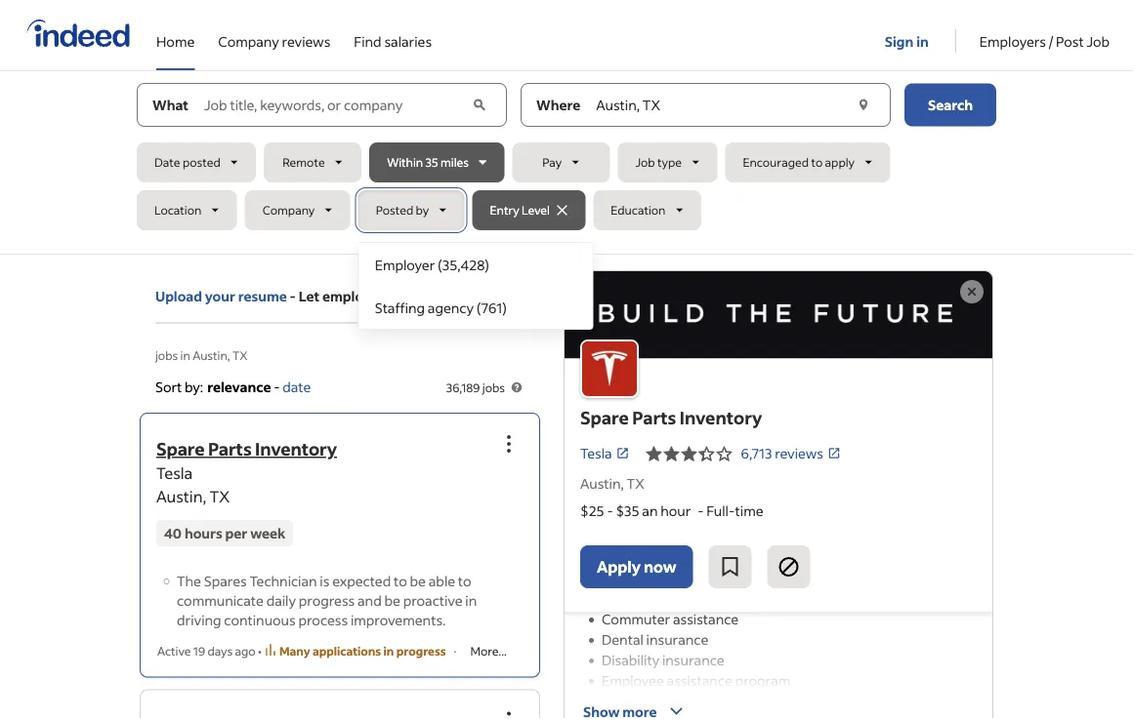 Task type: vqa. For each thing, say whether or not it's contained in the screenshot.
4.5 out of five stars rating Icon
no



Task type: locate. For each thing, give the bounding box(es) containing it.
upload
[[155, 288, 202, 305]]

inventory for spare parts inventory tesla austin, tx
[[255, 438, 337, 460]]

employee
[[602, 672, 664, 690]]

date posted
[[154, 155, 221, 170]]

tesla up 40
[[156, 463, 193, 483]]

1 horizontal spatial spare
[[580, 407, 629, 429]]

0 horizontal spatial jobs
[[155, 348, 178, 363]]

1 clear element from the left
[[469, 95, 490, 115]]

0 vertical spatial reviews
[[282, 32, 331, 50]]

tesla link
[[580, 444, 630, 465]]

$25 - $35 an hour - full-time
[[580, 502, 764, 520]]

jobs
[[155, 348, 178, 363], [482, 380, 505, 395]]

0 vertical spatial assistance
[[673, 610, 739, 628]]

reviews left find
[[282, 32, 331, 50]]

tx inside spare parts inventory tesla austin, tx
[[209, 487, 230, 507]]

1 vertical spatial be
[[384, 592, 400, 609]]

job left type
[[635, 155, 655, 170]]

2 clear element from the left
[[854, 95, 873, 115]]

apply now
[[597, 557, 676, 577]]

0 horizontal spatial reviews
[[282, 32, 331, 50]]

insurance up chevron down image
[[662, 651, 724, 669]]

0 vertical spatial spare
[[580, 407, 629, 429]]

inventory down date link
[[255, 438, 337, 460]]

1 vertical spatial company
[[263, 203, 315, 218]]

company right home
[[218, 32, 279, 50]]

1 vertical spatial parts
[[208, 438, 252, 460]]

1 horizontal spatial progress
[[396, 644, 446, 659]]

6,713 reviews link
[[741, 445, 841, 463]]

apply
[[825, 155, 855, 170]]

more... button
[[464, 643, 513, 660]]

0 horizontal spatial to
[[394, 572, 407, 590]]

0 vertical spatial company
[[218, 32, 279, 50]]

post
[[1056, 32, 1084, 50]]

upload your resume link
[[155, 286, 287, 307]]

program
[[735, 672, 791, 690]]

2 horizontal spatial to
[[811, 155, 823, 170]]

job inside popup button
[[635, 155, 655, 170]]

clear element
[[469, 95, 490, 115], [854, 95, 873, 115]]

miles
[[441, 155, 469, 170]]

2 horizontal spatial tx
[[627, 475, 644, 492]]

encouraged to apply button
[[725, 143, 890, 183]]

employer
[[375, 256, 435, 274]]

1 vertical spatial assistance
[[667, 672, 733, 690]]

education
[[611, 203, 666, 218]]

to left apply
[[811, 155, 823, 170]]

you
[[423, 288, 447, 305]]

date posted button
[[137, 143, 256, 183]]

menu containing employer (35,428)
[[358, 242, 594, 330]]

tesla up austin, tx
[[580, 445, 612, 463]]

company
[[218, 32, 279, 50], [263, 203, 315, 218]]

1 horizontal spatial parts
[[632, 407, 676, 429]]

6,713
[[741, 445, 772, 463]]

0 horizontal spatial tx
[[209, 487, 230, 507]]

staffing agency (761)
[[375, 299, 507, 317]]

relevance
[[207, 378, 271, 396]]

close job details image
[[960, 280, 984, 304]]

inventory for spare parts inventory
[[680, 407, 762, 429]]

0 vertical spatial inventory
[[680, 407, 762, 429]]

-
[[290, 288, 296, 305], [274, 378, 280, 396], [607, 502, 613, 520], [698, 502, 704, 520]]

spares
[[204, 572, 247, 590]]

35
[[425, 155, 438, 170]]

spare up tesla link
[[580, 407, 629, 429]]

0 horizontal spatial tesla
[[156, 463, 193, 483]]

1 horizontal spatial job
[[1087, 32, 1110, 50]]

1 vertical spatial inventory
[[255, 438, 337, 460]]

0 horizontal spatial clear element
[[469, 95, 490, 115]]

spare inside spare parts inventory tesla austin, tx
[[156, 438, 205, 460]]

reviews right 6,713
[[775, 445, 823, 463]]

1 vertical spatial job
[[635, 155, 655, 170]]

/
[[1049, 32, 1053, 50]]

clear element up apply
[[854, 95, 873, 115]]

tx up 40 hours per week
[[209, 487, 230, 507]]

company reviews link
[[218, 0, 331, 66]]

0 horizontal spatial be
[[384, 592, 400, 609]]

1 horizontal spatial to
[[458, 572, 471, 590]]

austin, up $25
[[580, 475, 624, 492]]

19
[[193, 644, 205, 659]]

search button
[[905, 84, 996, 127]]

posted
[[183, 155, 221, 170]]

none search field containing what
[[137, 83, 996, 330]]

Where field
[[592, 84, 852, 127]]

insurance
[[646, 631, 709, 649], [662, 651, 724, 669]]

the
[[177, 572, 201, 590]]

1 horizontal spatial jobs
[[482, 380, 505, 395]]

spare parts inventory button
[[156, 438, 337, 460]]

tx up "relevance"
[[232, 348, 248, 363]]

0 horizontal spatial job
[[635, 155, 655, 170]]

clear image
[[469, 95, 490, 115]]

in right 'proactive'
[[465, 592, 477, 609]]

job right post
[[1087, 32, 1110, 50]]

in down 'improvements.'
[[383, 644, 394, 659]]

disability
[[602, 651, 660, 669]]

1 vertical spatial tesla
[[156, 463, 193, 483]]

save this job image
[[718, 556, 742, 579]]

progress left the ·
[[396, 644, 446, 659]]

1 horizontal spatial inventory
[[680, 407, 762, 429]]

sign in
[[885, 32, 929, 50]]

and
[[358, 592, 382, 609]]

parts down sort by: relevance - date
[[208, 438, 252, 460]]

in
[[916, 32, 929, 50], [180, 348, 190, 363], [465, 592, 477, 609], [383, 644, 394, 659]]

by:
[[185, 378, 203, 396]]

progress down the is
[[299, 592, 355, 609]]

inventory inside spare parts inventory tesla austin, tx
[[255, 438, 337, 460]]

0 horizontal spatial spare
[[156, 438, 205, 460]]

inventory up 3.3 out of 5 stars. link to 6,713 company reviews (opens in a new tab) image
[[680, 407, 762, 429]]

to
[[811, 155, 823, 170], [394, 572, 407, 590], [458, 572, 471, 590]]

spare
[[580, 407, 629, 429], [156, 438, 205, 460]]

jobs left help icon
[[482, 380, 505, 395]]

austin, up by:
[[193, 348, 230, 363]]

applications
[[313, 644, 381, 659]]

be up 'improvements.'
[[384, 592, 400, 609]]

parts
[[632, 407, 676, 429], [208, 438, 252, 460]]

education button
[[593, 190, 701, 231]]

posted
[[376, 203, 413, 218]]

$35
[[616, 502, 639, 520]]

company down 'remote'
[[263, 203, 315, 218]]

search
[[928, 96, 973, 114]]

austin, inside spare parts inventory tesla austin, tx
[[156, 487, 206, 507]]

insurance down commuter on the right
[[646, 631, 709, 649]]

job type button
[[618, 143, 717, 183]]

jobs in austin, tx
[[155, 348, 248, 363]]

job
[[1087, 32, 1110, 50], [635, 155, 655, 170]]

remote
[[283, 155, 325, 170]]

to right able in the left of the page
[[458, 572, 471, 590]]

0 horizontal spatial progress
[[299, 592, 355, 609]]

tx
[[232, 348, 248, 363], [627, 475, 644, 492], [209, 487, 230, 507]]

clear image
[[854, 95, 873, 115]]

clear element for what
[[469, 95, 490, 115]]

austin, up 40
[[156, 487, 206, 507]]

parts up 3.3 out of 5 stars. link to 6,713 company reviews (opens in a new tab) image
[[632, 407, 676, 429]]

assistance
[[673, 610, 739, 628], [667, 672, 733, 690]]

menu
[[358, 242, 594, 330]]

1 horizontal spatial tesla
[[580, 445, 612, 463]]

clear element up within 35 miles popup button
[[469, 95, 490, 115]]

tesla logo image
[[565, 272, 993, 359], [580, 340, 639, 399]]

- left $35
[[607, 502, 613, 520]]

jobs up the sort
[[155, 348, 178, 363]]

process
[[298, 611, 348, 629]]

employer (35,428) link
[[359, 243, 593, 286]]

0 vertical spatial parts
[[632, 407, 676, 429]]

1 horizontal spatial clear element
[[854, 95, 873, 115]]

employers
[[980, 32, 1046, 50]]

company inside dropdown button
[[263, 203, 315, 218]]

daily
[[266, 592, 296, 609]]

to up 'proactive'
[[394, 572, 407, 590]]

dental
[[602, 631, 644, 649]]

0 vertical spatial insurance
[[646, 631, 709, 649]]

assistance down the save this job icon on the right bottom of page
[[673, 610, 739, 628]]

assistance up chevron down image
[[667, 672, 733, 690]]

None search field
[[137, 83, 996, 330]]

time
[[735, 502, 764, 520]]

1 horizontal spatial reviews
[[775, 445, 823, 463]]

spare down the sort
[[156, 438, 205, 460]]

parts inside spare parts inventory tesla austin, tx
[[208, 438, 252, 460]]

within 35 miles
[[387, 155, 469, 170]]

job actions menu is collapsed image
[[497, 710, 521, 720]]

1 vertical spatial spare
[[156, 438, 205, 460]]

0 horizontal spatial parts
[[208, 438, 252, 460]]

date link
[[283, 378, 311, 396]]

1 horizontal spatial be
[[410, 572, 426, 590]]

0 vertical spatial progress
[[299, 592, 355, 609]]

company for company
[[263, 203, 315, 218]]

chevron down image
[[665, 700, 688, 720]]

1 vertical spatial reviews
[[775, 445, 823, 463]]

encouraged to apply
[[743, 155, 855, 170]]

spare parts inventory tesla austin, tx
[[156, 438, 337, 507]]

the spares technician is expected to be able to communicate daily progress and be proactive in driving continuous process improvements.
[[177, 572, 477, 629]]

1 vertical spatial progress
[[396, 644, 446, 659]]

commuter
[[602, 610, 670, 628]]

0 horizontal spatial inventory
[[255, 438, 337, 460]]

home link
[[156, 0, 195, 66]]

be left able in the left of the page
[[410, 572, 426, 590]]

tx up $35
[[627, 475, 644, 492]]



Task type: describe. For each thing, give the bounding box(es) containing it.
ago
[[235, 644, 256, 659]]

date
[[154, 155, 180, 170]]

apply
[[597, 557, 641, 577]]

an
[[642, 502, 658, 520]]

employer (35,428)
[[375, 256, 489, 274]]

spare for spare parts inventory
[[580, 407, 629, 429]]

sort
[[155, 378, 182, 396]]

1 vertical spatial jobs
[[482, 380, 505, 395]]

level
[[522, 203, 550, 218]]

- left date
[[274, 378, 280, 396]]

salaries
[[384, 32, 432, 50]]

not interested image
[[777, 556, 800, 579]]

company button
[[245, 190, 350, 231]]

per
[[225, 525, 248, 542]]

0 vertical spatial jobs
[[155, 348, 178, 363]]

1 vertical spatial insurance
[[662, 651, 724, 669]]

remote button
[[264, 143, 362, 183]]

active
[[157, 644, 191, 659]]

sort by: relevance - date
[[155, 378, 311, 396]]

find salaries link
[[354, 0, 432, 66]]

location button
[[137, 190, 237, 231]]

6,713 reviews
[[741, 445, 823, 463]]

- left "full-"
[[698, 502, 704, 520]]

reviews for company reviews
[[282, 32, 331, 50]]

40 hours per week
[[164, 525, 285, 542]]

in right sign
[[916, 32, 929, 50]]

location
[[154, 203, 202, 218]]

- left 'let'
[[290, 288, 296, 305]]

hours
[[185, 525, 223, 542]]

sign
[[885, 32, 914, 50]]

employers
[[322, 288, 391, 305]]

parts for spare parts inventory
[[632, 407, 676, 429]]

job type
[[635, 155, 682, 170]]

now
[[644, 557, 676, 577]]

find
[[394, 288, 420, 305]]

more...
[[470, 644, 507, 659]]

continuous
[[224, 611, 296, 629]]

reviews for 6,713 reviews
[[775, 445, 823, 463]]

full-
[[706, 502, 735, 520]]

where
[[536, 96, 581, 114]]

company for company reviews
[[218, 32, 279, 50]]

commuter assistance dental insurance disability insurance employee assistance program
[[602, 610, 791, 690]]

able
[[429, 572, 455, 590]]

1 horizontal spatial tx
[[232, 348, 248, 363]]

(761)
[[477, 299, 507, 317]]

find salaries
[[354, 32, 432, 50]]

in up by:
[[180, 348, 190, 363]]

0 vertical spatial job
[[1087, 32, 1110, 50]]

sign in link
[[885, 1, 932, 67]]

pay
[[542, 155, 562, 170]]

austin, tx
[[580, 475, 644, 492]]

What field
[[200, 84, 468, 127]]

tesla inside spare parts inventory tesla austin, tx
[[156, 463, 193, 483]]

what
[[152, 96, 189, 114]]

posted by button
[[358, 190, 465, 231]]

pay button
[[512, 143, 610, 183]]

upload your resume - let employers find you
[[155, 288, 447, 305]]

home
[[156, 32, 195, 50]]

entry level link
[[472, 190, 585, 231]]

0 vertical spatial be
[[410, 572, 426, 590]]

expected
[[332, 572, 391, 590]]

to inside dropdown button
[[811, 155, 823, 170]]

let
[[299, 288, 320, 305]]

your
[[205, 288, 235, 305]]

staffing agency (761) link
[[359, 286, 593, 329]]

clear element for where
[[854, 95, 873, 115]]

parts for spare parts inventory tesla austin, tx
[[208, 438, 252, 460]]

encouraged
[[743, 155, 809, 170]]

agency
[[428, 299, 474, 317]]

3.3 out of 5 stars. link to 6,713 company reviews (opens in a new tab) image
[[645, 442, 733, 466]]

employers / post job link
[[980, 0, 1110, 66]]

36,189 jobs
[[446, 380, 505, 395]]

entry level
[[490, 203, 550, 218]]

within
[[387, 155, 423, 170]]

spare for spare parts inventory tesla austin, tx
[[156, 438, 205, 460]]

entry
[[490, 203, 519, 218]]

•
[[258, 644, 262, 659]]

staffing
[[375, 299, 425, 317]]

active 19 days ago
[[157, 644, 256, 659]]

spare parts inventory
[[580, 407, 762, 429]]

week
[[250, 525, 285, 542]]

communicate
[[177, 592, 264, 609]]

progress inside the spares technician is expected to be able to communicate daily progress and be proactive in driving continuous process improvements.
[[299, 592, 355, 609]]

type
[[657, 155, 682, 170]]

technician
[[250, 572, 317, 590]]

job actions menu is collapsed image
[[497, 433, 521, 456]]

in inside the spares technician is expected to be able to communicate daily progress and be proactive in driving continuous process improvements.
[[465, 592, 477, 609]]

is
[[320, 572, 330, 590]]

employers / post job
[[980, 32, 1110, 50]]

$25
[[580, 502, 604, 520]]

·
[[454, 644, 457, 659]]

help icon image
[[509, 380, 525, 396]]

36,189
[[446, 380, 480, 395]]

date
[[283, 378, 311, 396]]

0 vertical spatial tesla
[[580, 445, 612, 463]]

40
[[164, 525, 182, 542]]

days
[[207, 644, 233, 659]]



